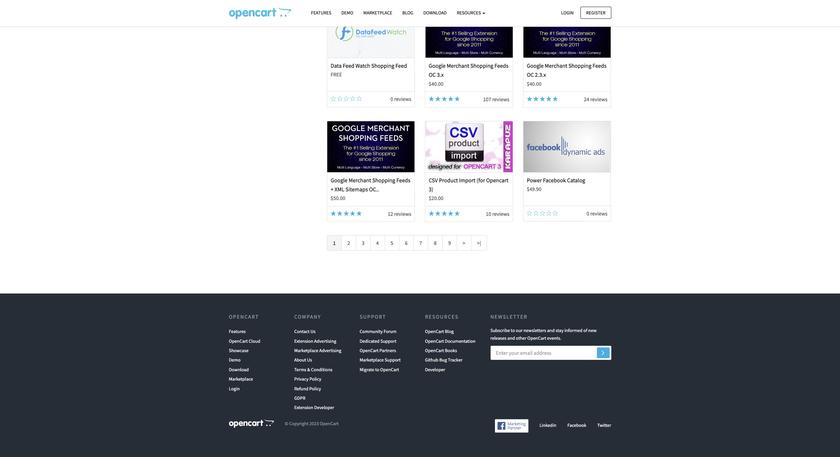 Task type: describe. For each thing, give the bounding box(es) containing it.
blog link
[[398, 7, 419, 19]]

facebook link
[[568, 423, 587, 429]]

catalog
[[567, 177, 586, 184]]

10 reviews
[[486, 211, 510, 217]]

3)
[[429, 186, 434, 193]]

oc..
[[369, 186, 379, 193]]

$20.00
[[429, 195, 444, 202]]

advertising for marketplace advertising
[[319, 348, 342, 354]]

3.x
[[437, 71, 444, 79]]

1 vertical spatial facebook
[[568, 423, 587, 429]]

partners
[[380, 348, 396, 354]]

opencart cloud
[[229, 338, 260, 345]]

migrate to opencart link
[[360, 365, 399, 375]]

google merchant shopping feeds + xml sitemaps oc.. link
[[331, 177, 411, 193]]

0 reviews for data feed watch shopping feed
[[391, 96, 412, 102]]

csv
[[429, 177, 438, 184]]

dedicated support link
[[360, 337, 397, 346]]

community forum link
[[360, 327, 397, 337]]

2023
[[310, 421, 319, 427]]

0 vertical spatial developer
[[425, 367, 445, 373]]

refund policy
[[294, 386, 321, 392]]

opencart books
[[425, 348, 457, 354]]

opencart books link
[[425, 346, 457, 356]]

facebook inside the power facebook catalog $49.90
[[543, 177, 566, 184]]

extension developer link
[[294, 403, 334, 413]]

8 link
[[428, 236, 443, 251]]

(for
[[477, 177, 485, 184]]

github bug tracker
[[425, 358, 463, 364]]

policy for privacy policy
[[310, 377, 322, 383]]

extension advertising link
[[294, 337, 336, 346]]

opencart cloud link
[[229, 337, 260, 346]]

4
[[376, 240, 379, 247]]

feeds for google merchant shopping feeds oc 3.x
[[495, 62, 509, 70]]

download for blog
[[424, 10, 447, 16]]

other
[[516, 335, 527, 341]]

google merchant shopping feeds oc 2.3.x image
[[524, 7, 611, 58]]

xml
[[335, 186, 345, 193]]

csv product import (for opencart 3) image
[[426, 121, 513, 172]]

0 vertical spatial login
[[562, 10, 574, 16]]

© copyright 2023 opencart
[[285, 421, 339, 427]]

download link for demo
[[229, 365, 249, 375]]

reviews for google merchant shopping feeds oc 2.3.x
[[591, 96, 608, 103]]

7
[[420, 240, 422, 247]]

facebook marketing partner image
[[495, 420, 529, 433]]

google merchant shopping feeds oc 2.3.x link
[[527, 62, 607, 79]]

informed
[[565, 328, 583, 334]]

$40.00 for 2.3.x
[[527, 80, 542, 87]]

12 reviews
[[388, 211, 412, 217]]

opencart product feeds image
[[229, 7, 291, 19]]

github
[[425, 358, 439, 364]]

gdpr
[[294, 396, 306, 402]]

tracker
[[448, 358, 463, 364]]

6
[[405, 240, 408, 247]]

company
[[294, 314, 321, 320]]

data feed watch shopping feed free
[[331, 62, 407, 78]]

newsletters
[[524, 328, 547, 334]]

conditions
[[311, 367, 333, 373]]

1
[[333, 240, 336, 247]]

5
[[391, 240, 394, 247]]

reviews for google merchant shopping feeds oc 3.x
[[493, 96, 510, 103]]

copyright
[[289, 421, 309, 427]]

oc for google merchant shopping feeds oc 2.3.x
[[527, 71, 534, 79]]

3 link
[[356, 236, 371, 251]]

refund
[[294, 386, 309, 392]]

books
[[445, 348, 457, 354]]

2 feed from the left
[[396, 62, 407, 70]]

new
[[589, 328, 597, 334]]

migrate
[[360, 367, 375, 373]]

community forum
[[360, 329, 397, 335]]

showcase
[[229, 348, 249, 354]]

bug
[[440, 358, 447, 364]]

$50.00
[[331, 195, 346, 202]]

feeds for google merchant shopping feeds oc 2.3.x
[[593, 62, 607, 70]]

shopping for google merchant shopping feeds oc 3.x
[[471, 62, 494, 70]]

google for xml
[[331, 177, 348, 184]]

linkedin link
[[540, 423, 557, 429]]

9 link
[[443, 236, 457, 251]]

24
[[584, 96, 590, 103]]

google merchant shopping feeds + xml sitemaps oc.. image
[[328, 121, 415, 172]]

product
[[439, 177, 458, 184]]

power
[[527, 177, 542, 184]]

shopping for google merchant shopping feeds oc 2.3.x
[[569, 62, 592, 70]]

watch
[[356, 62, 370, 70]]

of
[[584, 328, 588, 334]]

107 reviews
[[484, 96, 510, 103]]

marketplace support
[[360, 358, 401, 364]]

extension developer
[[294, 405, 334, 411]]

opencart blog link
[[425, 327, 454, 337]]

resources link
[[452, 7, 491, 19]]

+
[[331, 186, 334, 193]]

us for about us
[[307, 358, 312, 364]]

support for dedicated
[[381, 338, 397, 345]]

marketplace advertising link
[[294, 346, 342, 356]]

2
[[348, 240, 350, 247]]

csv product import (for opencart 3) $20.00
[[429, 177, 509, 202]]

12
[[388, 211, 393, 217]]

dedicated support
[[360, 338, 397, 345]]

advertising for extension advertising
[[314, 338, 336, 345]]

power facebook catalog $49.90
[[527, 177, 586, 193]]

opencart documentation
[[425, 338, 476, 345]]

us for contact us
[[311, 329, 316, 335]]

1 vertical spatial marketplace link
[[229, 375, 253, 384]]

refund policy link
[[294, 384, 321, 394]]

opencart inside migrate to opencart link
[[380, 367, 399, 373]]

opencart partners
[[360, 348, 396, 354]]

0 horizontal spatial login
[[229, 386, 240, 392]]

power facebook catalog image
[[524, 121, 611, 172]]

github bug tracker link
[[425, 356, 463, 365]]

10
[[486, 211, 492, 217]]

privacy
[[294, 377, 309, 383]]

features for opencart cloud
[[229, 329, 246, 335]]

opencart
[[486, 177, 509, 184]]

opencart for opencart partners
[[360, 348, 379, 354]]

reviews for csv product import (for opencart 3)
[[493, 211, 510, 217]]

register link
[[581, 7, 612, 19]]

> link
[[457, 236, 472, 251]]



Task type: locate. For each thing, give the bounding box(es) containing it.
$49.90
[[527, 186, 542, 193]]

opencart for opencart cloud
[[229, 338, 248, 345]]

login link
[[556, 7, 580, 19], [229, 384, 240, 394]]

extension down gdpr link
[[294, 405, 313, 411]]

demo for topmost demo link
[[342, 10, 354, 16]]

opencart up opencart documentation
[[425, 329, 444, 335]]

2 policy from the top
[[309, 386, 321, 392]]

feeds inside "google merchant shopping feeds oc 3.x $40.00"
[[495, 62, 509, 70]]

1 horizontal spatial developer
[[425, 367, 445, 373]]

advertising up 'marketplace advertising'
[[314, 338, 336, 345]]

2 link
[[342, 236, 356, 251]]

opencart documentation link
[[425, 337, 476, 346]]

star light o image
[[331, 96, 336, 101], [337, 96, 343, 101], [350, 96, 356, 101], [527, 211, 533, 216], [534, 211, 539, 216], [540, 211, 545, 216]]

0 horizontal spatial facebook
[[543, 177, 566, 184]]

oc inside "google merchant shopping feeds oc 3.x $40.00"
[[429, 71, 436, 79]]

merchant inside "google merchant shopping feeds oc 3.x $40.00"
[[447, 62, 470, 70]]

1 vertical spatial download
[[229, 367, 249, 373]]

developer down github
[[425, 367, 445, 373]]

Enter your email address text field
[[491, 346, 612, 361]]

forum
[[384, 329, 397, 335]]

twitter
[[598, 423, 612, 429]]

1 vertical spatial support
[[381, 338, 397, 345]]

0 horizontal spatial to
[[375, 367, 380, 373]]

$40.00 for 3.x
[[429, 80, 444, 87]]

shopping inside google merchant shopping feeds + xml sitemaps oc.. $50.00
[[373, 177, 396, 184]]

opencart partners link
[[360, 346, 396, 356]]

1 vertical spatial features
[[229, 329, 246, 335]]

1 $40.00 from the left
[[429, 80, 444, 87]]

features for demo
[[311, 10, 332, 16]]

documentation
[[445, 338, 476, 345]]

contact
[[294, 329, 310, 335]]

extension for extension developer
[[294, 405, 313, 411]]

1 horizontal spatial to
[[511, 328, 515, 334]]

google merchant shopping feeds oc 3.x $40.00
[[429, 62, 509, 87]]

0 horizontal spatial $40.00
[[429, 80, 444, 87]]

1 vertical spatial demo
[[229, 358, 241, 364]]

1 policy from the top
[[310, 377, 322, 383]]

opencart up showcase
[[229, 338, 248, 345]]

extension advertising
[[294, 338, 336, 345]]

support up the partners
[[381, 338, 397, 345]]

1 feed from the left
[[343, 62, 355, 70]]

to inside subscribe to our newsletters and stay informed of new releases and other opencart events.
[[511, 328, 515, 334]]

opencart inside subscribe to our newsletters and stay informed of new releases and other opencart events.
[[528, 335, 547, 341]]

1 horizontal spatial merchant
[[447, 62, 470, 70]]

1 vertical spatial us
[[307, 358, 312, 364]]

to left our
[[511, 328, 515, 334]]

1 horizontal spatial feed
[[396, 62, 407, 70]]

merchant inside google merchant shopping feeds oc 2.3.x $40.00
[[545, 62, 568, 70]]

0 reviews
[[391, 96, 412, 102], [587, 210, 608, 217]]

1 horizontal spatial login link
[[556, 7, 580, 19]]

0 vertical spatial login link
[[556, 7, 580, 19]]

marketplace left blog link
[[364, 10, 393, 16]]

star light image
[[435, 96, 441, 102], [442, 96, 447, 102], [448, 96, 454, 102], [527, 96, 533, 102], [540, 96, 545, 102], [331, 211, 336, 216], [337, 211, 343, 216], [344, 211, 349, 216], [350, 211, 356, 216], [357, 211, 362, 216], [442, 211, 447, 216], [455, 211, 460, 216]]

reviews for data feed watch shopping feed
[[394, 96, 412, 102]]

google merchant shopping feeds oc 2.3.x $40.00
[[527, 62, 607, 87]]

support for marketplace
[[385, 358, 401, 364]]

policy for refund policy
[[309, 386, 321, 392]]

policy
[[310, 377, 322, 383], [309, 386, 321, 392]]

developer link
[[425, 365, 445, 375]]

$40.00 down 2.3.x
[[527, 80, 542, 87]]

merchant
[[447, 62, 470, 70], [545, 62, 568, 70], [349, 177, 371, 184]]

import
[[459, 177, 476, 184]]

2.3.x
[[535, 71, 546, 79]]

1 vertical spatial developer
[[314, 405, 334, 411]]

1 horizontal spatial demo link
[[337, 7, 359, 19]]

0 horizontal spatial features link
[[229, 327, 246, 337]]

$40.00
[[429, 80, 444, 87], [527, 80, 542, 87]]

blog
[[403, 10, 414, 16], [445, 329, 454, 335]]

and up events.
[[548, 328, 555, 334]]

0 vertical spatial support
[[360, 314, 386, 320]]

features link for demo
[[306, 7, 337, 19]]

1 horizontal spatial oc
[[527, 71, 534, 79]]

sitemaps
[[346, 186, 368, 193]]

privacy policy link
[[294, 375, 322, 384]]

about us link
[[294, 356, 312, 365]]

oc left 2.3.x
[[527, 71, 534, 79]]

0 vertical spatial demo
[[342, 10, 354, 16]]

us right about
[[307, 358, 312, 364]]

0 horizontal spatial developer
[[314, 405, 334, 411]]

0 horizontal spatial download
[[229, 367, 249, 373]]

0 horizontal spatial demo
[[229, 358, 241, 364]]

1 horizontal spatial 0 reviews
[[587, 210, 608, 217]]

opencart image
[[229, 420, 274, 428]]

0 vertical spatial facebook
[[543, 177, 566, 184]]

1 vertical spatial advertising
[[319, 348, 342, 354]]

0 vertical spatial advertising
[[314, 338, 336, 345]]

1 horizontal spatial and
[[548, 328, 555, 334]]

opencart down dedicated
[[360, 348, 379, 354]]

terms & conditions
[[294, 367, 333, 373]]

1 extension from the top
[[294, 338, 313, 345]]

1 vertical spatial download link
[[229, 365, 249, 375]]

1 horizontal spatial google
[[429, 62, 446, 70]]

0 horizontal spatial oc
[[429, 71, 436, 79]]

2 horizontal spatial google
[[527, 62, 544, 70]]

oc
[[429, 71, 436, 79], [527, 71, 534, 79]]

0 vertical spatial 0 reviews
[[391, 96, 412, 102]]

terms
[[294, 367, 307, 373]]

to down marketplace support link
[[375, 367, 380, 373]]

shopping for google merchant shopping feeds + xml sitemaps oc..
[[373, 177, 396, 184]]

1 vertical spatial to
[[375, 367, 380, 373]]

google merchant shopping feeds oc 3.x image
[[426, 7, 513, 58]]

shopping
[[372, 62, 395, 70], [471, 62, 494, 70], [569, 62, 592, 70], [373, 177, 396, 184]]

2 horizontal spatial feeds
[[593, 62, 607, 70]]

0 vertical spatial marketplace link
[[359, 7, 398, 19]]

opencart for opencart documentation
[[425, 338, 444, 345]]

privacy policy
[[294, 377, 322, 383]]

0 vertical spatial download
[[424, 10, 447, 16]]

reviews for google merchant shopping feeds + xml sitemaps oc..
[[394, 211, 412, 217]]

7 link
[[414, 236, 428, 251]]

1 vertical spatial 0
[[587, 210, 590, 217]]

login
[[562, 10, 574, 16], [229, 386, 240, 392]]

opencart inside opencart partners link
[[360, 348, 379, 354]]

google inside google merchant shopping feeds oc 2.3.x $40.00
[[527, 62, 544, 70]]

0 horizontal spatial marketplace link
[[229, 375, 253, 384]]

oc left 3.x
[[429, 71, 436, 79]]

1 vertical spatial demo link
[[229, 356, 241, 365]]

8
[[434, 240, 437, 247]]

0 horizontal spatial demo link
[[229, 356, 241, 365]]

download link for blog
[[419, 7, 452, 19]]

1 horizontal spatial 0
[[587, 210, 590, 217]]

1 horizontal spatial feeds
[[495, 62, 509, 70]]

0 horizontal spatial merchant
[[349, 177, 371, 184]]

opencart up opencart cloud
[[229, 314, 259, 320]]

>| link
[[471, 236, 487, 251]]

google up 2.3.x
[[527, 62, 544, 70]]

feeds for google merchant shopping feeds + xml sitemaps oc..
[[397, 177, 411, 184]]

community
[[360, 329, 383, 335]]

data
[[331, 62, 342, 70]]

2 vertical spatial support
[[385, 358, 401, 364]]

opencart up github
[[425, 348, 444, 354]]

feeds
[[495, 62, 509, 70], [593, 62, 607, 70], [397, 177, 411, 184]]

0 vertical spatial policy
[[310, 377, 322, 383]]

opencart down newsletters
[[528, 335, 547, 341]]

0 vertical spatial features
[[311, 10, 332, 16]]

$40.00 down 3.x
[[429, 80, 444, 87]]

$40.00 inside "google merchant shopping feeds oc 3.x $40.00"
[[429, 80, 444, 87]]

to for subscribe
[[511, 328, 515, 334]]

extension for extension advertising
[[294, 338, 313, 345]]

google for 2.3.x
[[527, 62, 544, 70]]

google for 3.x
[[429, 62, 446, 70]]

demo
[[342, 10, 354, 16], [229, 358, 241, 364]]

feeds inside google merchant shopping feeds + xml sitemaps oc.. $50.00
[[397, 177, 411, 184]]

merchant for 2.3.x
[[545, 62, 568, 70]]

0 reviews for power facebook catalog
[[587, 210, 608, 217]]

0 vertical spatial extension
[[294, 338, 313, 345]]

1 horizontal spatial marketplace link
[[359, 7, 398, 19]]

1 vertical spatial extension
[[294, 405, 313, 411]]

us
[[311, 329, 316, 335], [307, 358, 312, 364]]

developer up 2023
[[314, 405, 334, 411]]

policy down terms & conditions link
[[310, 377, 322, 383]]

0 horizontal spatial 0 reviews
[[391, 96, 412, 102]]

support inside dedicated support link
[[381, 338, 397, 345]]

0 horizontal spatial features
[[229, 329, 246, 335]]

our
[[516, 328, 523, 334]]

feeds inside google merchant shopping feeds oc 2.3.x $40.00
[[593, 62, 607, 70]]

2 oc from the left
[[527, 71, 534, 79]]

shopping inside data feed watch shopping feed free
[[372, 62, 395, 70]]

to for migrate
[[375, 367, 380, 373]]

>|
[[477, 240, 481, 247]]

stay
[[556, 328, 564, 334]]

support down the partners
[[385, 358, 401, 364]]

opencart right 2023
[[320, 421, 339, 427]]

opencart for opencart blog
[[425, 329, 444, 335]]

0 for data feed watch shopping feed
[[391, 96, 393, 102]]

0 horizontal spatial feed
[[343, 62, 355, 70]]

1 horizontal spatial $40.00
[[527, 80, 542, 87]]

opencart
[[229, 314, 259, 320], [425, 329, 444, 335], [528, 335, 547, 341], [229, 338, 248, 345], [425, 338, 444, 345], [360, 348, 379, 354], [425, 348, 444, 354], [380, 367, 399, 373], [320, 421, 339, 427]]

2 extension from the top
[[294, 405, 313, 411]]

advertising down extension advertising link
[[319, 348, 342, 354]]

oc for google merchant shopping feeds oc 3.x
[[429, 71, 436, 79]]

opencart inside opencart blog link
[[425, 329, 444, 335]]

1 vertical spatial 0 reviews
[[587, 210, 608, 217]]

extension down contact us "link"
[[294, 338, 313, 345]]

1 vertical spatial and
[[508, 335, 515, 341]]

marketplace advertising
[[294, 348, 342, 354]]

0 horizontal spatial download link
[[229, 365, 249, 375]]

1 vertical spatial policy
[[309, 386, 321, 392]]

0 horizontal spatial google
[[331, 177, 348, 184]]

1 vertical spatial login
[[229, 386, 240, 392]]

features link
[[306, 7, 337, 19], [229, 327, 246, 337]]

shopping inside "google merchant shopping feeds oc 3.x $40.00"
[[471, 62, 494, 70]]

opencart for opencart
[[229, 314, 259, 320]]

download right blog link
[[424, 10, 447, 16]]

1 vertical spatial features link
[[229, 327, 246, 337]]

1 vertical spatial resources
[[425, 314, 459, 320]]

1 oc from the left
[[429, 71, 436, 79]]

1 horizontal spatial features link
[[306, 7, 337, 19]]

opencart inside opencart cloud link
[[229, 338, 248, 345]]

policy inside "link"
[[310, 377, 322, 383]]

0 horizontal spatial login link
[[229, 384, 240, 394]]

shopping inside google merchant shopping feeds oc 2.3.x $40.00
[[569, 62, 592, 70]]

demo for leftmost demo link
[[229, 358, 241, 364]]

marketplace support link
[[360, 356, 401, 365]]

0 for power facebook catalog
[[587, 210, 590, 217]]

merchant inside google merchant shopping feeds + xml sitemaps oc.. $50.00
[[349, 177, 371, 184]]

gdpr link
[[294, 394, 306, 403]]

1 horizontal spatial login
[[562, 10, 574, 16]]

features link for opencart cloud
[[229, 327, 246, 337]]

download down showcase link
[[229, 367, 249, 373]]

0 horizontal spatial blog
[[403, 10, 414, 16]]

&
[[307, 367, 310, 373]]

marketplace up migrate
[[360, 358, 384, 364]]

1 horizontal spatial features
[[311, 10, 332, 16]]

support
[[360, 314, 386, 320], [381, 338, 397, 345], [385, 358, 401, 364]]

opencart inside opencart documentation "link"
[[425, 338, 444, 345]]

download for demo
[[229, 367, 249, 373]]

1 vertical spatial blog
[[445, 329, 454, 335]]

events.
[[548, 335, 562, 341]]

0 vertical spatial us
[[311, 329, 316, 335]]

1 horizontal spatial download link
[[419, 7, 452, 19]]

download link
[[419, 7, 452, 19], [229, 365, 249, 375]]

merchant for 3.x
[[447, 62, 470, 70]]

facebook
[[543, 177, 566, 184], [568, 423, 587, 429]]

opencart blog
[[425, 329, 454, 335]]

data feed watch shopping feed image
[[328, 7, 415, 58]]

star light image
[[429, 96, 434, 102], [455, 96, 460, 102], [534, 96, 539, 102], [547, 96, 552, 102], [553, 96, 558, 102], [429, 211, 434, 216], [435, 211, 441, 216], [448, 211, 454, 216]]

2 horizontal spatial merchant
[[545, 62, 568, 70]]

us up extension advertising
[[311, 329, 316, 335]]

reviews
[[394, 96, 412, 102], [493, 96, 510, 103], [591, 96, 608, 103], [591, 210, 608, 217], [394, 211, 412, 217], [493, 211, 510, 217]]

9
[[449, 240, 451, 247]]

facebook right 'power'
[[543, 177, 566, 184]]

and left other
[[508, 335, 515, 341]]

0 vertical spatial blog
[[403, 10, 414, 16]]

support inside marketplace support link
[[385, 358, 401, 364]]

about
[[294, 358, 306, 364]]

support up community
[[360, 314, 386, 320]]

facebook left twitter on the bottom
[[568, 423, 587, 429]]

opencart down marketplace support link
[[380, 367, 399, 373]]

0 vertical spatial and
[[548, 328, 555, 334]]

0 vertical spatial features link
[[306, 7, 337, 19]]

marketplace up 'about us'
[[294, 348, 319, 354]]

google up xml
[[331, 177, 348, 184]]

power facebook catalog link
[[527, 177, 586, 184]]

angle right image
[[602, 349, 605, 357]]

policy down privacy policy "link"
[[309, 386, 321, 392]]

newsletter
[[491, 314, 528, 320]]

5 link
[[385, 236, 400, 251]]

reviews for power facebook catalog
[[591, 210, 608, 217]]

0 horizontal spatial 0
[[391, 96, 393, 102]]

resources
[[457, 10, 482, 16], [425, 314, 459, 320]]

1 horizontal spatial demo
[[342, 10, 354, 16]]

google inside google merchant shopping feeds + xml sitemaps oc.. $50.00
[[331, 177, 348, 184]]

0 vertical spatial resources
[[457, 10, 482, 16]]

twitter link
[[598, 423, 612, 429]]

2 $40.00 from the left
[[527, 80, 542, 87]]

subscribe to our newsletters and stay informed of new releases and other opencart events.
[[491, 328, 597, 341]]

opencart down opencart blog link
[[425, 338, 444, 345]]

0 horizontal spatial and
[[508, 335, 515, 341]]

download
[[424, 10, 447, 16], [229, 367, 249, 373]]

0 vertical spatial demo link
[[337, 7, 359, 19]]

star light o image
[[344, 96, 349, 101], [357, 96, 362, 101], [547, 211, 552, 216], [553, 211, 558, 216]]

opencart inside opencart books link
[[425, 348, 444, 354]]

0 vertical spatial 0
[[391, 96, 393, 102]]

1 horizontal spatial download
[[424, 10, 447, 16]]

oc inside google merchant shopping feeds oc 2.3.x $40.00
[[527, 71, 534, 79]]

merchant for xml
[[349, 177, 371, 184]]

©
[[285, 421, 289, 427]]

marketplace down showcase link
[[229, 377, 253, 383]]

google inside "google merchant shopping feeds oc 3.x $40.00"
[[429, 62, 446, 70]]

0 horizontal spatial feeds
[[397, 177, 411, 184]]

contact us
[[294, 329, 316, 335]]

0 vertical spatial download link
[[419, 7, 452, 19]]

releases
[[491, 335, 507, 341]]

google up 3.x
[[429, 62, 446, 70]]

1 vertical spatial login link
[[229, 384, 240, 394]]

1 horizontal spatial facebook
[[568, 423, 587, 429]]

24 reviews
[[584, 96, 608, 103]]

marketplace link
[[359, 7, 398, 19], [229, 375, 253, 384]]

us inside "link"
[[311, 329, 316, 335]]

opencart for opencart books
[[425, 348, 444, 354]]

csv product import (for opencart 3) link
[[429, 177, 509, 193]]

and
[[548, 328, 555, 334], [508, 335, 515, 341]]

0 vertical spatial to
[[511, 328, 515, 334]]

1 horizontal spatial blog
[[445, 329, 454, 335]]

developer
[[425, 367, 445, 373], [314, 405, 334, 411]]

$40.00 inside google merchant shopping feeds oc 2.3.x $40.00
[[527, 80, 542, 87]]



Task type: vqa. For each thing, say whether or not it's contained in the screenshot.
107 reviews
yes



